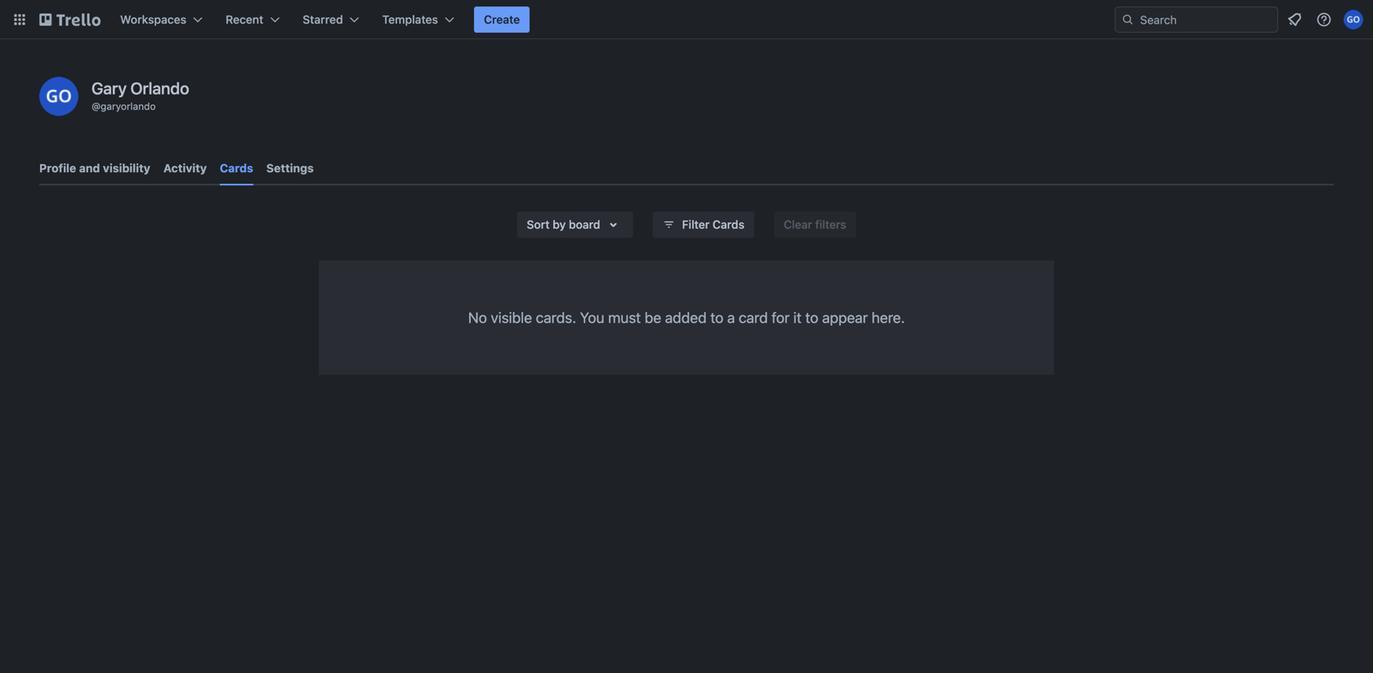 Task type: vqa. For each thing, say whether or not it's contained in the screenshot.
Starred popup button
yes



Task type: locate. For each thing, give the bounding box(es) containing it.
to
[[710, 309, 724, 327], [805, 309, 819, 327]]

here.
[[872, 309, 905, 327]]

0 vertical spatial gary orlando (garyorlando) image
[[1344, 10, 1363, 29]]

activity link
[[163, 154, 207, 183]]

be
[[645, 309, 661, 327]]

cards
[[220, 161, 253, 175], [713, 218, 745, 231]]

gary orlando (garyorlando) image left @
[[39, 77, 78, 116]]

activity
[[163, 161, 207, 175]]

sort
[[527, 218, 550, 231]]

cards right filter
[[713, 218, 745, 231]]

gary orlando (garyorlando) image
[[1344, 10, 1363, 29], [39, 77, 78, 116]]

to right it
[[805, 309, 819, 327]]

garyorlando
[[101, 101, 156, 112]]

create button
[[474, 7, 530, 33]]

appear
[[822, 309, 868, 327]]

profile and visibility link
[[39, 154, 150, 183]]

it
[[793, 309, 802, 327]]

workspaces button
[[110, 7, 213, 33]]

visibility
[[103, 161, 150, 175]]

1 horizontal spatial to
[[805, 309, 819, 327]]

0 horizontal spatial to
[[710, 309, 724, 327]]

a
[[727, 309, 735, 327]]

gary orlando (garyorlando) image right open information menu icon
[[1344, 10, 1363, 29]]

0 horizontal spatial cards
[[220, 161, 253, 175]]

filter cards button
[[653, 212, 754, 238]]

1 vertical spatial cards
[[713, 218, 745, 231]]

profile
[[39, 161, 76, 175]]

starred button
[[293, 7, 369, 33]]

board
[[569, 218, 600, 231]]

for
[[772, 309, 790, 327]]

no
[[468, 309, 487, 327]]

settings link
[[266, 154, 314, 183]]

no visible cards. you must be added to a card for it to appear here.
[[468, 309, 905, 327]]

cards inside button
[[713, 218, 745, 231]]

you
[[580, 309, 605, 327]]

back to home image
[[39, 7, 101, 33]]

must
[[608, 309, 641, 327]]

1 horizontal spatial cards
[[713, 218, 745, 231]]

1 vertical spatial gary orlando (garyorlando) image
[[39, 77, 78, 116]]

cards link
[[220, 154, 253, 186]]

filters
[[815, 218, 846, 231]]

to left a on the right top of page
[[710, 309, 724, 327]]

cards right activity
[[220, 161, 253, 175]]

@
[[92, 101, 101, 112]]

gary orlando @ garyorlando
[[92, 78, 189, 112]]

sort by board button
[[517, 212, 633, 238]]

0 horizontal spatial gary orlando (garyorlando) image
[[39, 77, 78, 116]]



Task type: describe. For each thing, give the bounding box(es) containing it.
1 horizontal spatial gary orlando (garyorlando) image
[[1344, 10, 1363, 29]]

cards.
[[536, 309, 576, 327]]

1 to from the left
[[710, 309, 724, 327]]

clear filters
[[784, 218, 846, 231]]

by
[[553, 218, 566, 231]]

clear
[[784, 218, 812, 231]]

card
[[739, 309, 768, 327]]

sort by board
[[527, 218, 600, 231]]

primary element
[[0, 0, 1373, 39]]

filter cards
[[682, 218, 745, 231]]

open information menu image
[[1316, 11, 1332, 28]]

templates
[[382, 13, 438, 26]]

settings
[[266, 161, 314, 175]]

gary
[[92, 78, 127, 98]]

0 vertical spatial cards
[[220, 161, 253, 175]]

0 notifications image
[[1285, 10, 1305, 29]]

clear filters button
[[774, 212, 856, 238]]

recent
[[226, 13, 263, 26]]

added
[[665, 309, 707, 327]]

2 to from the left
[[805, 309, 819, 327]]

workspaces
[[120, 13, 186, 26]]

and
[[79, 161, 100, 175]]

orlando
[[130, 78, 189, 98]]

profile and visibility
[[39, 161, 150, 175]]

templates button
[[372, 7, 464, 33]]

filter
[[682, 218, 710, 231]]

recent button
[[216, 7, 290, 33]]

search image
[[1122, 13, 1135, 26]]

starred
[[303, 13, 343, 26]]

Search field
[[1135, 7, 1278, 32]]

create
[[484, 13, 520, 26]]

visible
[[491, 309, 532, 327]]



